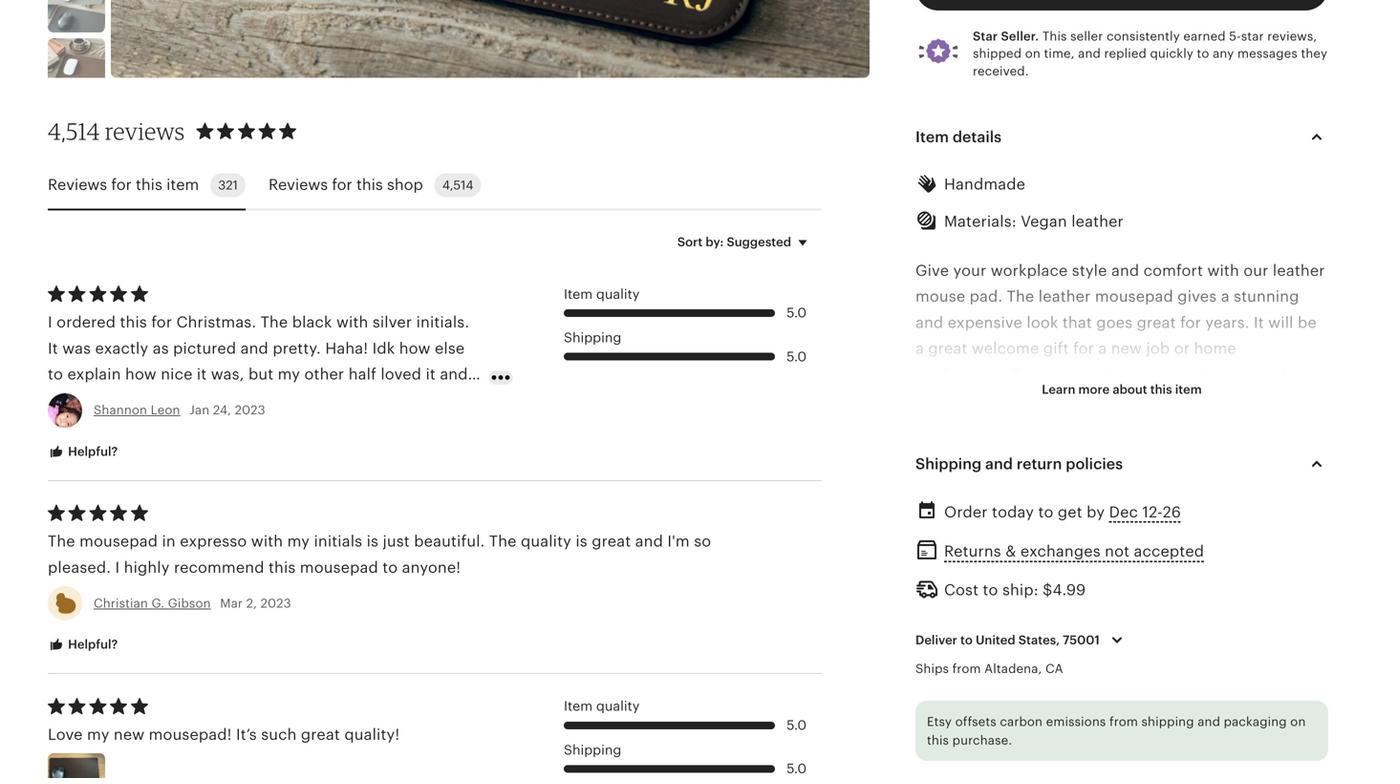 Task type: describe. For each thing, give the bounding box(es) containing it.
4.99
[[1053, 582, 1086, 599]]

mar
[[220, 597, 243, 611]]

or
[[1174, 340, 1190, 357]]

high-
[[1075, 392, 1114, 409]]

dec 12-26 button
[[1109, 499, 1181, 527]]

to inside 'give your workplace style and comfort with our leather mouse pad. the leather mousepad gives a stunning and expensive look that goes great for years. it will be a great welcome gift for a new job or home workstation. bring warmth to your workspace and boost comfort with a high-quality genuine leather desk pad.'
[[1116, 366, 1131, 383]]

stunning
[[1234, 288, 1299, 305]]

and inside shipping and return policies dropdown button
[[985, 456, 1013, 473]]

on for packaging
[[1290, 715, 1306, 729]]

for down gives
[[1180, 314, 1201, 331]]

it left "makes" in the bottom of the page
[[1055, 496, 1065, 513]]

26
[[1163, 504, 1181, 521]]

has
[[1090, 730, 1116, 747]]

this inside the mousepad in expresso with my initials is just beautiful.  the quality is great and i'm so pleased.  i highly recommend this mousepad to anyone!
[[269, 559, 296, 577]]

returns & exchanges not accepted
[[944, 544, 1204, 561]]

with inside the mousepad in expresso with my initials is just beautiful.  the quality is great and i'm so pleased.  i highly recommend this mousepad to anyone!
[[251, 533, 283, 551]]

they
[[1301, 46, 1328, 61]]

shipping
[[1142, 715, 1194, 729]]

this down the reviews
[[136, 176, 162, 194]]

united
[[976, 634, 1015, 648]]

great down gamer, at the right bottom
[[1250, 548, 1290, 565]]

helpful? button for christian g. gibson mar 2, 2023
[[33, 628, 132, 663]]

my inside i ordered this for christmas. the black with silver initials. it was exactly as pictured and pretty. haha! idk how else to explain how nice it was, but my other half loved it and it was perfect for his office.
[[278, 366, 300, 383]]

&
[[1006, 544, 1016, 561]]

1 5.0 from the top
[[787, 305, 807, 321]]

quality inside the mousepad in expresso with my initials is just beautiful.  the quality is great and i'm so pleased.  i highly recommend this mousepad to anyone!
[[521, 533, 571, 551]]

leather up style at the top right
[[1071, 213, 1124, 230]]

idk
[[372, 340, 395, 357]]

from inside "etsy offsets carbon emissions from shipping and packaging on this purchase."
[[1109, 715, 1138, 729]]

initials
[[314, 533, 362, 551]]

order today to get by dec 12-26
[[944, 504, 1181, 521]]

great up workstation.
[[928, 340, 968, 357]]

the leather mouse pad has a great grip, curved edges, and elegant stitching that give an elegant look to you
[[915, 730, 1322, 779]]

reviews
[[105, 117, 185, 145]]

great right such
[[301, 727, 340, 744]]

item details
[[915, 129, 1002, 146]]

asset
[[915, 574, 954, 591]]

edges,
[[1271, 730, 1322, 747]]

a up workstation.
[[915, 340, 924, 357]]

this
[[1042, 29, 1067, 43]]

1 horizontal spatial your
[[1136, 366, 1169, 383]]

that inside the leather mouse pad has a great grip, curved edges, and elegant stitching that give an elegant look to you
[[1078, 756, 1107, 773]]

reviews for this item
[[48, 176, 199, 194]]

leon
[[151, 403, 180, 418]]

curved
[[1215, 730, 1267, 747]]

0 horizontal spatial pad.
[[915, 418, 949, 435]]

about
[[1113, 383, 1147, 397]]

to inside the mousepad in expresso with my initials is just beautiful.  the quality is great and i'm so pleased.  i highly recommend this mousepad to anyone!
[[382, 559, 398, 577]]

star
[[973, 29, 998, 43]]

ca
[[1046, 662, 1063, 677]]

packaging
[[1224, 715, 1287, 729]]

dec
[[1109, 504, 1138, 521]]

policies
[[1066, 456, 1123, 473]]

workspace
[[1173, 366, 1253, 383]]

learn
[[1042, 383, 1075, 397]]

and down the give
[[915, 314, 943, 331]]

seller.
[[1001, 29, 1039, 43]]

offsets
[[955, 715, 996, 729]]

with inside i ordered this for christmas. the black with silver initials. it was exactly as pictured and pretty. haha! idk how else to explain how nice it was, but my other half loved it and it was perfect for his office.
[[336, 314, 368, 331]]

be inside the modern leather mouse pad is made with the finest quality pu leather. it makes you stand out from your co-workers. a great personalized gift for a gamer, boyfriend, girlfriend, brother, etc. it will be a great asset for the workplace.
[[1214, 548, 1233, 565]]

and right style at the top right
[[1111, 262, 1139, 279]]

for left shop
[[332, 176, 352, 194]]

loved
[[381, 366, 421, 383]]

will inside the modern leather mouse pad is made with the finest quality pu leather. it makes you stand out from your co-workers. a great personalized gift for a gamer, boyfriend, girlfriend, brother, etc. it will be a great asset for the workplace.
[[1185, 548, 1210, 565]]

received.
[[973, 64, 1029, 78]]

and inside this seller consistently earned 5-star reviews, shipped on time, and replied quickly to any messages they received.
[[1078, 46, 1101, 61]]

half
[[349, 366, 376, 383]]

$
[[1043, 582, 1053, 599]]

brown vegan leather mousepad custom gifts for dad image 9 image
[[48, 38, 105, 96]]

1 vertical spatial was
[[48, 392, 76, 409]]

look inside the leather mouse pad has a great grip, curved edges, and elegant stitching that give an elegant look to you
[[1230, 756, 1261, 773]]

1 horizontal spatial how
[[399, 340, 431, 357]]

such
[[261, 727, 297, 744]]

0 horizontal spatial your
[[953, 262, 987, 279]]

1 it from the left
[[197, 366, 207, 383]]

this left shop
[[356, 176, 383, 194]]

to inside this seller consistently earned 5-star reviews, shipped on time, and replied quickly to any messages they received.
[[1197, 46, 1209, 61]]

for down 4,514 reviews
[[111, 176, 132, 194]]

is inside the modern leather mouse pad is made with the finest quality pu leather. it makes you stand out from your co-workers. a great personalized gift for a gamer, boyfriend, girlfriend, brother, etc. it will be a great asset for the workplace.
[[1153, 470, 1165, 487]]

with down bring
[[1026, 392, 1058, 409]]

24,
[[213, 403, 231, 418]]

helpful? for christian g. gibson mar 2, 2023
[[65, 638, 118, 652]]

for down out
[[1194, 522, 1215, 539]]

that inside 'give your workplace style and comfort with our leather mouse pad. the leather mousepad gives a stunning and expensive look that goes great for years. it will be a great welcome gift for a new job or home workstation. bring warmth to your workspace and boost comfort with a high-quality genuine leather desk pad.'
[[1063, 314, 1092, 331]]

returns
[[944, 544, 1001, 561]]

sort by: suggested button
[[663, 222, 829, 262]]

this inside "etsy offsets carbon emissions from shipping and packaging on this purchase."
[[927, 734, 949, 748]]

to inside the leather mouse pad has a great grip, curved edges, and elegant stitching that give an elegant look to you
[[1266, 756, 1281, 773]]

workplace.
[[1012, 574, 1094, 591]]

pad inside the leather mouse pad has a great grip, curved edges, and elegant stitching that give an elegant look to you
[[1058, 730, 1086, 747]]

the inside the modern leather mouse pad is made with the finest quality pu leather. it makes you stand out from your co-workers. a great personalized gift for a gamer, boyfriend, girlfriend, brother, etc. it will be a great asset for the workplace.
[[915, 470, 943, 487]]

christian g. gibson mar 2, 2023
[[94, 597, 291, 611]]

1 vertical spatial 2023
[[260, 597, 291, 611]]

states,
[[1018, 634, 1060, 648]]

1 horizontal spatial the
[[1251, 470, 1275, 487]]

will inside 'give your workplace style and comfort with our leather mouse pad. the leather mousepad gives a stunning and expensive look that goes great for years. it will be a great welcome gift for a new job or home workstation. bring warmth to your workspace and boost comfort with a high-quality genuine leather desk pad.'
[[1268, 314, 1294, 331]]

a inside the leather mouse pad has a great grip, curved edges, and elegant stitching that give an elegant look to you
[[1120, 730, 1129, 747]]

job
[[1146, 340, 1170, 357]]

pad inside the modern leather mouse pad is made with the finest quality pu leather. it makes you stand out from your co-workers. a great personalized gift for a gamer, boyfriend, girlfriend, brother, etc. it will be a great asset for the workplace.
[[1120, 470, 1149, 487]]

love
[[48, 727, 83, 744]]

order
[[944, 504, 988, 521]]

with left our
[[1207, 262, 1239, 279]]

modern
[[947, 470, 1005, 487]]

reviews for this shop
[[268, 176, 423, 194]]

from inside the modern leather mouse pad is made with the finest quality pu leather. it makes you stand out from your co-workers. a great personalized gift for a gamer, boyfriend, girlfriend, brother, etc. it will be a great asset for the workplace.
[[1227, 496, 1263, 513]]

leather inside the leather mouse pad has a great grip, curved edges, and elegant stitching that give an elegant look to you
[[947, 730, 999, 747]]

my inside the mousepad in expresso with my initials is just beautiful.  the quality is great and i'm so pleased.  i highly recommend this mousepad to anyone!
[[287, 533, 310, 551]]

personalized
[[1065, 522, 1160, 539]]

for up 'as'
[[151, 314, 172, 331]]

it inside i ordered this for christmas. the black with silver initials. it was exactly as pictured and pretty. haha! idk how else to explain how nice it was, but my other half loved it and it was perfect for his office.
[[48, 340, 58, 357]]

co-
[[915, 522, 939, 539]]

0 horizontal spatial is
[[367, 533, 379, 551]]

shannon leon jan 24, 2023
[[94, 403, 265, 418]]

g.
[[151, 597, 164, 611]]

to left get
[[1038, 504, 1054, 521]]

321
[[218, 178, 238, 192]]

brown vegan leather mousepad custom gifts for dad image 8 image
[[48, 0, 105, 33]]

warmth
[[1055, 366, 1112, 383]]

returns & exchanges not accepted button
[[944, 538, 1204, 566]]

pleased.
[[48, 559, 111, 577]]

more
[[1078, 383, 1110, 397]]

pictured
[[173, 340, 236, 357]]

2 vertical spatial mousepad
[[300, 559, 378, 577]]

exactly
[[95, 340, 148, 357]]

today
[[992, 504, 1034, 521]]

2 it from the left
[[426, 366, 436, 383]]

and down else
[[440, 366, 468, 383]]

0 horizontal spatial mousepad
[[79, 533, 158, 551]]

it inside 'give your workplace style and comfort with our leather mouse pad. the leather mousepad gives a stunning and expensive look that goes great for years. it will be a great welcome gift for a new job or home workstation. bring warmth to your workspace and boost comfort with a high-quality genuine leather desk pad.'
[[1254, 314, 1264, 331]]

not
[[1105, 544, 1130, 561]]

by
[[1087, 504, 1105, 521]]

the mousepad in expresso with my initials is just beautiful.  the quality is great and i'm so pleased.  i highly recommend this mousepad to anyone!
[[48, 533, 711, 577]]

brother,
[[1074, 548, 1134, 565]]

i inside the mousepad in expresso with my initials is just beautiful.  the quality is great and i'm so pleased.  i highly recommend this mousepad to anyone!
[[115, 559, 120, 577]]

look inside 'give your workplace style and comfort with our leather mouse pad. the leather mousepad gives a stunning and expensive look that goes great for years. it will be a great welcome gift for a new job or home workstation. bring warmth to your workspace and boost comfort with a high-quality genuine leather desk pad.'
[[1027, 314, 1058, 331]]

welcome
[[972, 340, 1039, 357]]

accepted
[[1134, 544, 1204, 561]]

view details of this review photo by kirstie cantwell image
[[48, 754, 105, 779]]

mouse inside the leather mouse pad has a great grip, curved edges, and elegant stitching that give an elegant look to you
[[1004, 730, 1054, 747]]

2 item quality from the top
[[564, 699, 640, 715]]

gift inside the modern leather mouse pad is made with the finest quality pu leather. it makes you stand out from your co-workers. a great personalized gift for a gamer, boyfriend, girlfriend, brother, etc. it will be a great asset for the workplace.
[[1165, 522, 1190, 539]]

an
[[1147, 756, 1165, 773]]

item inside dropdown button
[[1175, 383, 1202, 397]]

workplace
[[991, 262, 1068, 279]]

time,
[[1044, 46, 1075, 61]]

a up years.
[[1221, 288, 1230, 305]]

christian g. gibson link
[[94, 597, 211, 611]]

workers.
[[939, 522, 1003, 539]]

the inside 'give your workplace style and comfort with our leather mouse pad. the leather mousepad gives a stunning and expensive look that goes great for years. it will be a great welcome gift for a new job or home workstation. bring warmth to your workspace and boost comfort with a high-quality genuine leather desk pad.'
[[1007, 288, 1034, 305]]

4,514 for 4,514
[[442, 178, 473, 192]]

shipped
[[973, 46, 1022, 61]]

out
[[1198, 496, 1223, 513]]

girlfriend,
[[997, 548, 1070, 565]]

and right workspace at the right
[[1258, 366, 1286, 383]]

haha!
[[325, 340, 368, 357]]

nice
[[161, 366, 193, 383]]

etsy
[[927, 715, 952, 729]]

stand
[[1153, 496, 1194, 513]]

materials: vegan leather
[[944, 213, 1124, 230]]

3 it from the left
[[472, 366, 482, 383]]

a down out
[[1219, 522, 1228, 539]]

our
[[1244, 262, 1269, 279]]

home
[[1194, 340, 1236, 357]]

gift inside 'give your workplace style and comfort with our leather mouse pad. the leather mousepad gives a stunning and expensive look that goes great for years. it will be a great welcome gift for a new job or home workstation. bring warmth to your workspace and boost comfort with a high-quality genuine leather desk pad.'
[[1043, 340, 1069, 357]]

leather up stunning
[[1273, 262, 1325, 279]]

give
[[915, 262, 949, 279]]

i'm
[[667, 533, 690, 551]]

0 horizontal spatial the
[[984, 574, 1008, 591]]



Task type: locate. For each thing, give the bounding box(es) containing it.
that left goes
[[1063, 314, 1092, 331]]

the down etsy
[[915, 730, 943, 747]]

great left i'm
[[592, 533, 631, 551]]

this right the recommend
[[269, 559, 296, 577]]

and
[[1078, 46, 1101, 61], [1111, 262, 1139, 279], [915, 314, 943, 331], [240, 340, 268, 357], [440, 366, 468, 383], [1258, 366, 1286, 383], [985, 456, 1013, 473], [635, 533, 663, 551], [1198, 715, 1220, 729], [915, 756, 943, 773]]

1 horizontal spatial mousepad
[[300, 559, 378, 577]]

0 horizontal spatial 4,514
[[48, 117, 100, 145]]

1 vertical spatial i
[[115, 559, 120, 577]]

reviews down 4,514 reviews
[[48, 176, 107, 194]]

1 item quality from the top
[[564, 287, 640, 302]]

star seller.
[[973, 29, 1039, 43]]

item inside dropdown button
[[915, 129, 949, 146]]

leather.
[[995, 496, 1051, 513]]

genuine
[[1168, 392, 1229, 409]]

materials:
[[944, 213, 1017, 230]]

a
[[1007, 522, 1017, 539]]

and inside "etsy offsets carbon emissions from shipping and packaging on this purchase."
[[1198, 715, 1220, 729]]

0 vertical spatial the
[[1251, 470, 1275, 487]]

mousepad down initials
[[300, 559, 378, 577]]

1 horizontal spatial is
[[576, 533, 588, 551]]

reviews for reviews for this item
[[48, 176, 107, 194]]

mouse down carbon
[[1004, 730, 1054, 747]]

0 vertical spatial how
[[399, 340, 431, 357]]

elegant down purchase.
[[948, 756, 1004, 773]]

the right beautiful.
[[489, 533, 517, 551]]

1 horizontal spatial from
[[1109, 715, 1138, 729]]

boyfriend,
[[915, 548, 992, 565]]

the inside i ordered this for christmas. the black with silver initials. it was exactly as pictured and pretty. haha! idk how else to explain how nice it was, but my other half loved it and it was perfect for his office.
[[261, 314, 288, 331]]

new inside 'give your workplace style and comfort with our leather mouse pad. the leather mousepad gives a stunning and expensive look that goes great for years. it will be a great welcome gift for a new job or home workstation. bring warmth to your workspace and boost comfort with a high-quality genuine leather desk pad.'
[[1111, 340, 1142, 357]]

1 horizontal spatial will
[[1268, 314, 1294, 331]]

0 horizontal spatial it
[[197, 366, 207, 383]]

0 vertical spatial 4,514
[[48, 117, 100, 145]]

expensive
[[948, 314, 1023, 331]]

will right "etc."
[[1185, 548, 1210, 565]]

the
[[1251, 470, 1275, 487], [984, 574, 1008, 591]]

0 vertical spatial your
[[953, 262, 987, 279]]

ships
[[915, 662, 949, 677]]

mouse inside the modern leather mouse pad is made with the finest quality pu leather. it makes you stand out from your co-workers. a great personalized gift for a gamer, boyfriend, girlfriend, brother, etc. it will be a great asset for the workplace.
[[1066, 470, 1116, 487]]

12-
[[1142, 504, 1163, 521]]

my right 'love'
[[87, 727, 109, 744]]

tab list
[[48, 162, 822, 211]]

0 vertical spatial look
[[1027, 314, 1058, 331]]

but
[[248, 366, 274, 383]]

quickly
[[1150, 46, 1194, 61]]

with inside the modern leather mouse pad is made with the finest quality pu leather. it makes you stand out from your co-workers. a great personalized gift for a gamer, boyfriend, girlfriend, brother, etc. it will be a great asset for the workplace.
[[1215, 470, 1247, 487]]

0 horizontal spatial gift
[[1043, 340, 1069, 357]]

be down gamer, at the right bottom
[[1214, 548, 1233, 565]]

for left his
[[139, 392, 160, 409]]

comfort down workstation.
[[962, 392, 1022, 409]]

1 helpful? from the top
[[65, 445, 118, 459]]

0 horizontal spatial i
[[48, 314, 52, 331]]

0 vertical spatial item
[[166, 176, 199, 194]]

1 reviews from the left
[[48, 176, 107, 194]]

this up exactly
[[120, 314, 147, 331]]

2 horizontal spatial is
[[1153, 470, 1165, 487]]

0 vertical spatial pad.
[[970, 288, 1003, 305]]

to down the edges, at right
[[1266, 756, 1281, 773]]

2 vertical spatial your
[[1267, 496, 1300, 513]]

reviews
[[48, 176, 107, 194], [268, 176, 328, 194]]

0 vertical spatial from
[[1227, 496, 1263, 513]]

on inside "etsy offsets carbon emissions from shipping and packaging on this purchase."
[[1290, 715, 1306, 729]]

0 horizontal spatial comfort
[[962, 392, 1022, 409]]

great inside the mousepad in expresso with my initials is just beautiful.  the quality is great and i'm so pleased.  i highly recommend this mousepad to anyone!
[[592, 533, 631, 551]]

the down &
[[984, 574, 1008, 591]]

this inside dropdown button
[[1150, 383, 1172, 397]]

will down stunning
[[1268, 314, 1294, 331]]

1 horizontal spatial 4,514
[[442, 178, 473, 192]]

pad. up expensive
[[970, 288, 1003, 305]]

helpful? button down shannon
[[33, 435, 132, 470]]

shipping
[[564, 330, 621, 345], [915, 456, 982, 473], [564, 743, 621, 758]]

and up but
[[240, 340, 268, 357]]

anyone!
[[402, 559, 461, 577]]

1 vertical spatial your
[[1136, 366, 1169, 383]]

item left 321 on the left
[[166, 176, 199, 194]]

on for shipped
[[1025, 46, 1041, 61]]

on inside this seller consistently earned 5-star reviews, shipped on time, and replied quickly to any messages they received.
[[1025, 46, 1041, 61]]

the down workplace
[[1007, 288, 1034, 305]]

2 helpful? from the top
[[65, 638, 118, 652]]

great
[[1137, 314, 1176, 331], [928, 340, 968, 357], [1022, 522, 1061, 539], [592, 533, 631, 551], [1250, 548, 1290, 565], [301, 727, 340, 744], [1133, 730, 1172, 747]]

4,514 down brown vegan leather mousepad custom gifts for dad image 9
[[48, 117, 100, 145]]

1 horizontal spatial be
[[1298, 314, 1317, 331]]

reviews for reviews for this shop
[[268, 176, 328, 194]]

i inside i ordered this for christmas. the black with silver initials. it was exactly as pictured and pretty. haha! idk how else to explain how nice it was, but my other half loved it and it was perfect for his office.
[[48, 314, 52, 331]]

0 horizontal spatial mouse
[[915, 288, 965, 305]]

this right about
[[1150, 383, 1172, 397]]

0 horizontal spatial elegant
[[948, 756, 1004, 773]]

bring
[[1012, 366, 1051, 383]]

else
[[435, 340, 465, 357]]

sort
[[677, 235, 703, 249]]

that
[[1063, 314, 1092, 331], [1078, 756, 1107, 773]]

my down the pretty.
[[278, 366, 300, 383]]

75001
[[1063, 634, 1100, 648]]

mousepad!
[[149, 727, 232, 744]]

i left ordered
[[48, 314, 52, 331]]

1 vertical spatial item
[[564, 287, 593, 302]]

1 helpful? button from the top
[[33, 435, 132, 470]]

1 vertical spatial new
[[114, 727, 145, 744]]

helpful? button
[[33, 435, 132, 470], [33, 628, 132, 663]]

0 vertical spatial will
[[1268, 314, 1294, 331]]

0 horizontal spatial reviews
[[48, 176, 107, 194]]

the up pleased.
[[48, 533, 75, 551]]

the
[[1007, 288, 1034, 305], [261, 314, 288, 331], [915, 470, 943, 487], [48, 533, 75, 551], [489, 533, 517, 551], [915, 730, 943, 747]]

1 horizontal spatial pad
[[1120, 470, 1149, 487]]

desk
[[1290, 392, 1325, 409]]

helpful? down shannon
[[65, 445, 118, 459]]

was down explain
[[48, 392, 76, 409]]

my left initials
[[287, 533, 310, 551]]

0 vertical spatial mouse
[[915, 288, 965, 305]]

1 horizontal spatial gift
[[1165, 522, 1190, 539]]

shipping and return policies
[[915, 456, 1123, 473]]

earned
[[1183, 29, 1226, 43]]

great up girlfriend,
[[1022, 522, 1061, 539]]

style
[[1072, 262, 1107, 279]]

boost
[[915, 392, 958, 409]]

by:
[[706, 235, 724, 249]]

great inside the leather mouse pad has a great grip, curved edges, and elegant stitching that give an elegant look to you
[[1133, 730, 1172, 747]]

and down seller
[[1078, 46, 1101, 61]]

messages
[[1238, 46, 1298, 61]]

0 vertical spatial gift
[[1043, 340, 1069, 357]]

0 vertical spatial was
[[62, 340, 91, 357]]

2 horizontal spatial your
[[1267, 496, 1300, 513]]

mouse up "makes" in the bottom of the page
[[1066, 470, 1116, 487]]

to inside dropdown button
[[960, 634, 973, 648]]

0 horizontal spatial item
[[166, 176, 199, 194]]

0 vertical spatial item
[[915, 129, 949, 146]]

1 horizontal spatial item
[[1175, 383, 1202, 397]]

gift down 26
[[1165, 522, 1190, 539]]

pad
[[1120, 470, 1149, 487], [1058, 730, 1086, 747]]

2023 right 24,
[[235, 403, 265, 418]]

was down ordered
[[62, 340, 91, 357]]

1 horizontal spatial reviews
[[268, 176, 328, 194]]

explain
[[67, 366, 121, 383]]

from right ships
[[952, 662, 981, 677]]

the left modern
[[915, 470, 943, 487]]

1 horizontal spatial elegant
[[1170, 756, 1226, 773]]

beautiful.
[[414, 533, 485, 551]]

on
[[1025, 46, 1041, 61], [1290, 715, 1306, 729]]

0 vertical spatial helpful? button
[[33, 435, 132, 470]]

helpful? button for shannon leon jan 24, 2023
[[33, 435, 132, 470]]

mousepad inside 'give your workplace style and comfort with our leather mouse pad. the leather mousepad gives a stunning and expensive look that goes great for years. it will be a great welcome gift for a new job or home workstation. bring warmth to your workspace and boost comfort with a high-quality genuine leather desk pad.'
[[1095, 288, 1173, 305]]

makes
[[1069, 496, 1117, 513]]

pad down the emissions
[[1058, 730, 1086, 747]]

and down etsy
[[915, 756, 943, 773]]

from up has
[[1109, 715, 1138, 729]]

with up the haha!
[[336, 314, 368, 331]]

sort by: suggested
[[677, 235, 791, 249]]

in
[[162, 533, 176, 551]]

0 horizontal spatial on
[[1025, 46, 1041, 61]]

0 horizontal spatial look
[[1027, 314, 1058, 331]]

other
[[304, 366, 344, 383]]

helpful? button down christian
[[33, 628, 132, 663]]

this seller consistently earned 5-star reviews, shipped on time, and replied quickly to any messages they received.
[[973, 29, 1328, 78]]

2 vertical spatial shipping
[[564, 743, 621, 758]]

to inside i ordered this for christmas. the black with silver initials. it was exactly as pictured and pretty. haha! idk how else to explain how nice it was, but my other half loved it and it was perfect for his office.
[[48, 366, 63, 383]]

quality!
[[344, 727, 400, 744]]

a down gamer, at the right bottom
[[1238, 548, 1246, 565]]

item down "or"
[[1175, 383, 1202, 397]]

to left explain
[[48, 366, 63, 383]]

on up the edges, at right
[[1290, 715, 1306, 729]]

black
[[292, 314, 332, 331]]

and left i'm
[[635, 533, 663, 551]]

be
[[1298, 314, 1317, 331], [1214, 548, 1233, 565]]

and left return
[[985, 456, 1013, 473]]

deliver to united states, 75001 button
[[901, 621, 1143, 661]]

be down stunning
[[1298, 314, 1317, 331]]

silver
[[373, 314, 412, 331]]

look up welcome on the top of the page
[[1027, 314, 1058, 331]]

vegan
[[1021, 213, 1067, 230]]

mouse down the give
[[915, 288, 965, 305]]

1 elegant from the left
[[948, 756, 1004, 773]]

1 horizontal spatial i
[[115, 559, 120, 577]]

the left finest
[[1251, 470, 1275, 487]]

4 5.0 from the top
[[787, 762, 807, 777]]

finest
[[1280, 470, 1322, 487]]

great up job at the right top of the page
[[1137, 314, 1176, 331]]

leather
[[1071, 213, 1124, 230], [1273, 262, 1325, 279], [1039, 288, 1091, 305], [1233, 392, 1285, 409], [1010, 470, 1062, 487], [947, 730, 999, 747]]

4,514 right shop
[[442, 178, 473, 192]]

1 vertical spatial will
[[1185, 548, 1210, 565]]

just
[[383, 533, 410, 551]]

i left highly
[[115, 559, 120, 577]]

stitching
[[1008, 756, 1074, 773]]

from up gamer, at the right bottom
[[1227, 496, 1263, 513]]

emissions
[[1046, 715, 1106, 729]]

and up grip,
[[1198, 715, 1220, 729]]

1 vertical spatial how
[[125, 366, 157, 383]]

to right cost
[[983, 582, 998, 599]]

0 vertical spatial item quality
[[564, 287, 640, 302]]

and inside the leather mouse pad has a great grip, curved edges, and elegant stitching that give an elegant look to you
[[915, 756, 943, 773]]

quality inside 'give your workplace style and comfort with our leather mouse pad. the leather mousepad gives a stunning and expensive look that goes great for years. it will be a great welcome gift for a new job or home workstation. bring warmth to your workspace and boost comfort with a high-quality genuine leather desk pad.'
[[1114, 392, 1164, 409]]

i ordered this for christmas. the black with silver initials. it was exactly as pictured and pretty. haha! idk how else to explain how nice it was, but my other half loved it and it was perfect for his office.
[[48, 314, 482, 409]]

1 vertical spatial be
[[1214, 548, 1233, 565]]

1 horizontal spatial pad.
[[970, 288, 1003, 305]]

2 vertical spatial mouse
[[1004, 730, 1054, 747]]

on down seller.
[[1025, 46, 1041, 61]]

1 vertical spatial mousepad
[[79, 533, 158, 551]]

ships from altadena, ca
[[915, 662, 1063, 677]]

recommend
[[174, 559, 264, 577]]

leather down style at the top right
[[1039, 288, 1091, 305]]

2 vertical spatial my
[[87, 727, 109, 744]]

0 horizontal spatial new
[[114, 727, 145, 744]]

your inside the modern leather mouse pad is made with the finest quality pu leather. it makes you stand out from your co-workers. a great personalized gift for a gamer, boyfriend, girlfriend, brother, etc. it will be a great asset for the workplace.
[[1267, 496, 1300, 513]]

it down stunning
[[1254, 314, 1264, 331]]

new
[[1111, 340, 1142, 357], [114, 727, 145, 744]]

leather left desk
[[1233, 392, 1285, 409]]

2 5.0 from the top
[[787, 349, 807, 364]]

a left high-
[[1062, 392, 1071, 409]]

so
[[694, 533, 711, 551]]

and inside the mousepad in expresso with my initials is just beautiful.  the quality is great and i'm so pleased.  i highly recommend this mousepad to anyone!
[[635, 533, 663, 551]]

1 vertical spatial that
[[1078, 756, 1107, 773]]

1 vertical spatial item
[[1175, 383, 1202, 397]]

new down goes
[[1111, 340, 1142, 357]]

the inside the leather mouse pad has a great grip, curved edges, and elegant stitching that give an elegant look to you
[[915, 730, 943, 747]]

shipping inside dropdown button
[[915, 456, 982, 473]]

that down has
[[1078, 756, 1107, 773]]

0 vertical spatial be
[[1298, 314, 1317, 331]]

this inside i ordered this for christmas. the black with silver initials. it was exactly as pictured and pretty. haha! idk how else to explain how nice it was, but my other half loved it and it was perfect for his office.
[[120, 314, 147, 331]]

2023
[[235, 403, 265, 418], [260, 597, 291, 611]]

great down shipping
[[1133, 730, 1172, 747]]

to left united
[[960, 634, 973, 648]]

1 vertical spatial mouse
[[1066, 470, 1116, 487]]

1 vertical spatial on
[[1290, 715, 1306, 729]]

new left the mousepad!
[[114, 727, 145, 744]]

gives
[[1178, 288, 1217, 305]]

mouse
[[915, 288, 965, 305], [1066, 470, 1116, 487], [1004, 730, 1054, 747]]

2 reviews from the left
[[268, 176, 328, 194]]

a down goes
[[1098, 340, 1107, 357]]

1 vertical spatial helpful? button
[[33, 628, 132, 663]]

2,
[[246, 597, 257, 611]]

1 vertical spatial my
[[287, 533, 310, 551]]

tab list containing reviews for this item
[[48, 162, 822, 211]]

it right "etc."
[[1170, 548, 1181, 565]]

1 vertical spatial 4,514
[[442, 178, 473, 192]]

quality inside the modern leather mouse pad is made with the finest quality pu leather. it makes you stand out from your co-workers. a great personalized gift for a gamer, boyfriend, girlfriend, brother, etc. it will be a great asset for the workplace.
[[915, 496, 966, 513]]

0 vertical spatial comfort
[[1144, 262, 1203, 279]]

0 vertical spatial new
[[1111, 340, 1142, 357]]

0 vertical spatial shipping
[[564, 330, 621, 345]]

for up warmth
[[1073, 340, 1094, 357]]

1 vertical spatial from
[[952, 662, 981, 677]]

1 horizontal spatial comfort
[[1144, 262, 1203, 279]]

my
[[278, 366, 300, 383], [287, 533, 310, 551], [87, 727, 109, 744]]

how up loved on the left
[[399, 340, 431, 357]]

3 5.0 from the top
[[787, 718, 807, 733]]

be inside 'give your workplace style and comfort with our leather mouse pad. the leather mousepad gives a stunning and expensive look that goes great for years. it will be a great welcome gift for a new job or home workstation. bring warmth to your workspace and boost comfort with a high-quality genuine leather desk pad.'
[[1298, 314, 1317, 331]]

it's
[[236, 727, 257, 744]]

0 vertical spatial helpful?
[[65, 445, 118, 459]]

reviews right 321 on the left
[[268, 176, 328, 194]]

etsy offsets carbon emissions from shipping and packaging on this purchase.
[[927, 715, 1306, 748]]

2 vertical spatial item
[[564, 699, 593, 715]]

for down boyfriend, on the right bottom of page
[[958, 574, 979, 591]]

1 vertical spatial gift
[[1165, 522, 1190, 539]]

2 vertical spatial from
[[1109, 715, 1138, 729]]

workstation.
[[915, 366, 1007, 383]]

0 vertical spatial that
[[1063, 314, 1092, 331]]

grip,
[[1177, 730, 1211, 747]]

0 horizontal spatial from
[[952, 662, 981, 677]]

1 vertical spatial shipping
[[915, 456, 982, 473]]

1 horizontal spatial it
[[426, 366, 436, 383]]

mouse inside 'give your workplace style and comfort with our leather mouse pad. the leather mousepad gives a stunning and expensive look that goes great for years. it will be a great welcome gift for a new job or home workstation. bring warmth to your workspace and boost comfort with a high-quality genuine leather desk pad.'
[[915, 288, 965, 305]]

to right "more"
[[1116, 366, 1131, 383]]

1 vertical spatial pad
[[1058, 730, 1086, 747]]

1 vertical spatial comfort
[[962, 392, 1022, 409]]

0 horizontal spatial will
[[1185, 548, 1210, 565]]

years.
[[1205, 314, 1250, 331]]

1 horizontal spatial new
[[1111, 340, 1142, 357]]

1 horizontal spatial look
[[1230, 756, 1261, 773]]

ordered
[[57, 314, 116, 331]]

with right "expresso"
[[251, 533, 283, 551]]

0 vertical spatial 2023
[[235, 403, 265, 418]]

elegant
[[948, 756, 1004, 773], [1170, 756, 1226, 773]]

4,514 inside tab list
[[442, 178, 473, 192]]

1 horizontal spatial on
[[1290, 715, 1306, 729]]

2 elegant from the left
[[1170, 756, 1226, 773]]

a right has
[[1120, 730, 1129, 747]]

cost
[[944, 582, 979, 599]]

leather up leather.
[[1010, 470, 1062, 487]]

it
[[1254, 314, 1264, 331], [48, 340, 58, 357], [1055, 496, 1065, 513], [1170, 548, 1181, 565]]

1 vertical spatial pad.
[[915, 418, 949, 435]]

0 horizontal spatial be
[[1214, 548, 1233, 565]]

your right the give
[[953, 262, 987, 279]]

you
[[1121, 496, 1148, 513]]

1 vertical spatial helpful?
[[65, 638, 118, 652]]

mousepad up highly
[[79, 533, 158, 551]]

5.0
[[787, 305, 807, 321], [787, 349, 807, 364], [787, 718, 807, 733], [787, 762, 807, 777]]

it down ordered
[[48, 340, 58, 357]]

to
[[1197, 46, 1209, 61], [48, 366, 63, 383], [1116, 366, 1131, 383], [1038, 504, 1054, 521], [382, 559, 398, 577], [983, 582, 998, 599], [960, 634, 973, 648], [1266, 756, 1281, 773]]

1 vertical spatial item quality
[[564, 699, 640, 715]]

gift up bring
[[1043, 340, 1069, 357]]

this down etsy
[[927, 734, 949, 748]]

1 vertical spatial look
[[1230, 756, 1261, 773]]

2 horizontal spatial mousepad
[[1095, 288, 1173, 305]]

2 helpful? button from the top
[[33, 628, 132, 663]]

perfect
[[81, 392, 135, 409]]

2 horizontal spatial mouse
[[1066, 470, 1116, 487]]

helpful? for shannon leon jan 24, 2023
[[65, 445, 118, 459]]

leather inside the modern leather mouse pad is made with the finest quality pu leather. it makes you stand out from your co-workers. a great personalized gift for a gamer, boyfriend, girlfriend, brother, etc. it will be a great asset for the workplace.
[[1010, 470, 1062, 487]]

2 horizontal spatial it
[[472, 366, 482, 383]]

1 vertical spatial the
[[984, 574, 1008, 591]]

0 vertical spatial i
[[48, 314, 52, 331]]

4,514 for 4,514 reviews
[[48, 117, 100, 145]]



Task type: vqa. For each thing, say whether or not it's contained in the screenshot.
explain
yes



